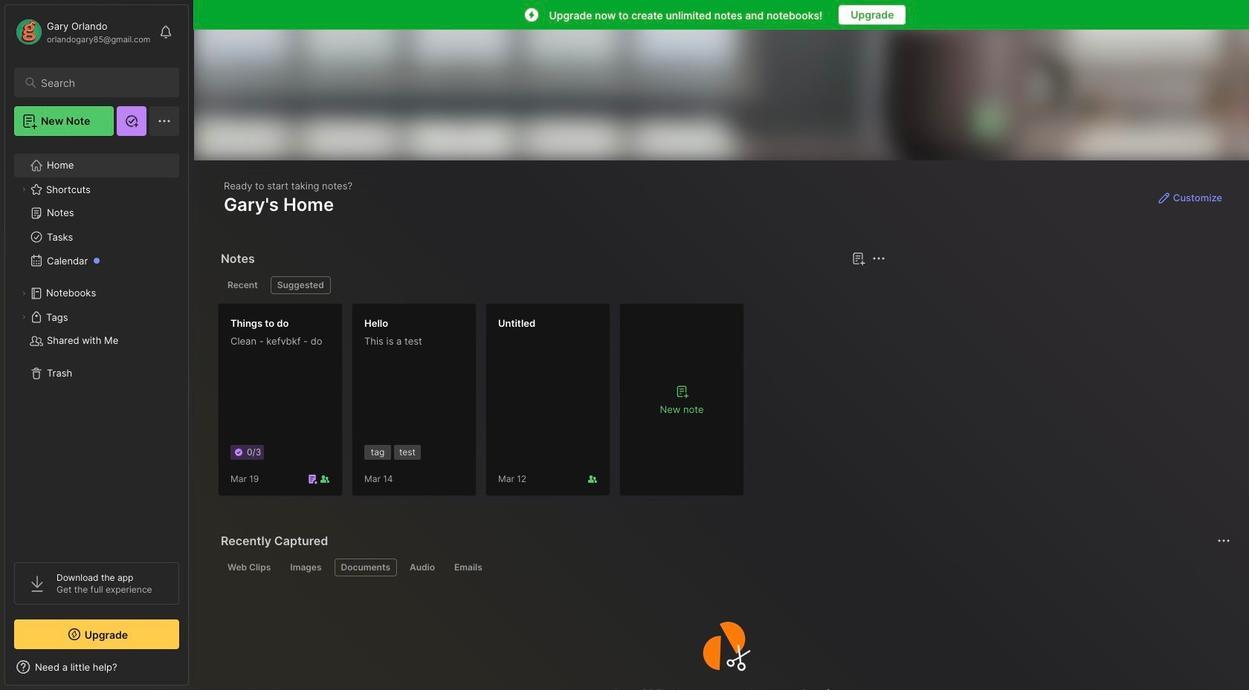 Task type: vqa. For each thing, say whether or not it's contained in the screenshot.
group
no



Task type: locate. For each thing, give the bounding box(es) containing it.
tree
[[5, 145, 188, 549]]

main element
[[0, 0, 193, 691]]

More actions field
[[869, 248, 890, 269], [1213, 531, 1234, 552]]

tab list
[[221, 277, 884, 294], [221, 559, 1228, 577]]

1 horizontal spatial more actions field
[[1213, 531, 1234, 552]]

1 tab list from the top
[[221, 277, 884, 294]]

expand notebooks image
[[19, 289, 28, 298]]

2 tab list from the top
[[221, 559, 1228, 577]]

tab
[[221, 277, 265, 294], [270, 277, 331, 294], [221, 559, 278, 577], [284, 559, 328, 577], [334, 559, 397, 577], [403, 559, 442, 577], [448, 559, 489, 577]]

0 vertical spatial tab list
[[221, 277, 884, 294]]

WHAT'S NEW field
[[5, 656, 188, 680]]

more actions image
[[870, 250, 888, 268]]

1 vertical spatial tab list
[[221, 559, 1228, 577]]

None search field
[[41, 74, 166, 91]]

0 horizontal spatial more actions field
[[869, 248, 890, 269]]

row group
[[218, 303, 753, 506]]



Task type: describe. For each thing, give the bounding box(es) containing it.
tree inside the 'main' element
[[5, 145, 188, 549]]

1 vertical spatial more actions field
[[1213, 531, 1234, 552]]

none search field inside the 'main' element
[[41, 74, 166, 91]]

Account field
[[14, 17, 150, 47]]

Search text field
[[41, 76, 166, 90]]

expand tags image
[[19, 313, 28, 322]]

0 vertical spatial more actions field
[[869, 248, 890, 269]]

more actions image
[[1215, 532, 1233, 550]]

click to collapse image
[[188, 663, 199, 681]]



